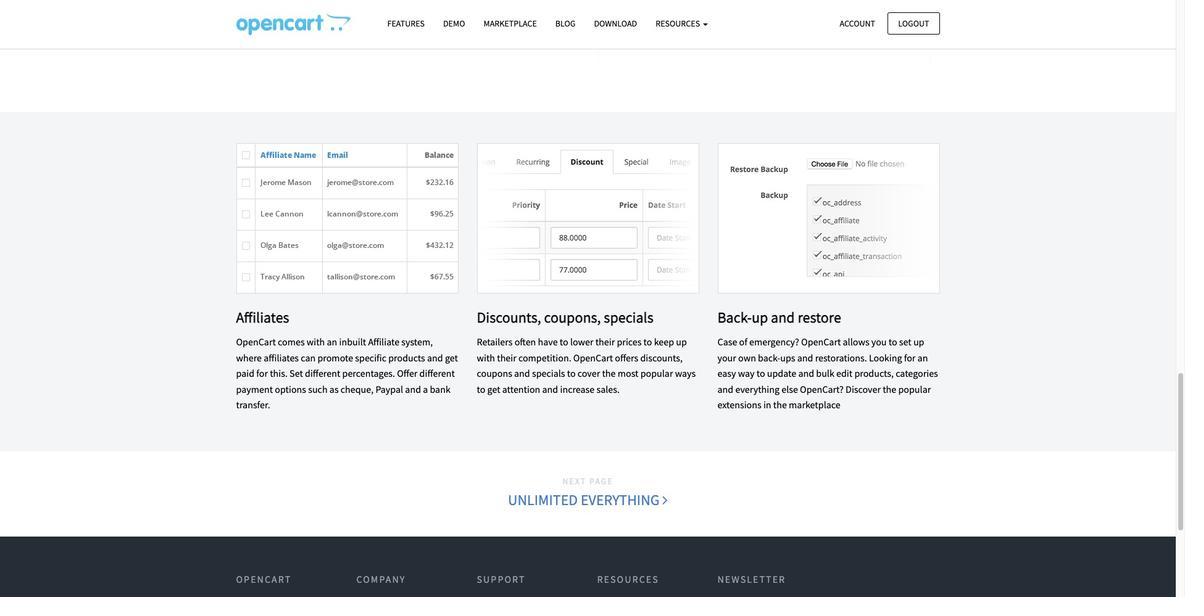 Task type: locate. For each thing, give the bounding box(es) containing it.
1 horizontal spatial specials
[[604, 308, 654, 327]]

the right in
[[774, 399, 787, 412]]

0 horizontal spatial specials
[[532, 368, 565, 380]]

0 horizontal spatial up
[[676, 336, 687, 348]]

1 horizontal spatial everything
[[736, 383, 780, 396]]

different up the bank
[[420, 368, 455, 380]]

unlimited
[[508, 491, 578, 510]]

0 vertical spatial get
[[445, 352, 458, 364]]

demo link
[[434, 13, 475, 35]]

cheque,
[[341, 383, 374, 396]]

get up the bank
[[445, 352, 458, 364]]

opencart
[[236, 336, 276, 348], [802, 336, 841, 348], [574, 352, 613, 364], [236, 574, 292, 586]]

an inside case of emergency? opencart allows you to set up your own back-ups and restorations. looking for an easy way to update and bulk edit products, categories and everything else opencart? discover the popular extensions in the marketplace
[[918, 352, 929, 364]]

marketplace
[[484, 18, 537, 29]]

affiliates
[[264, 352, 299, 364]]

for left this.
[[256, 368, 268, 380]]

extensions
[[718, 399, 762, 412]]

specials
[[604, 308, 654, 327], [532, 368, 565, 380]]

their right lower on the bottom of page
[[596, 336, 615, 348]]

cover
[[578, 368, 600, 380]]

unlimited everything link
[[508, 489, 669, 513]]

specials up prices
[[604, 308, 654, 327]]

0 horizontal spatial everything
[[581, 491, 660, 510]]

for
[[905, 352, 916, 364], [256, 368, 268, 380]]

logout
[[899, 18, 930, 29]]

the
[[602, 368, 616, 380], [883, 383, 897, 396], [774, 399, 787, 412]]

to right way
[[757, 368, 766, 380]]

set
[[290, 368, 303, 380]]

demo
[[443, 18, 465, 29]]

the inside retailers often have to lower their prices to keep up with their competition. opencart offers discounts, coupons and specials to cover the most popular ways to get attention and increase sales.
[[602, 368, 616, 380]]

affiliates
[[236, 308, 289, 327]]

discounts, coupons, specials image
[[477, 143, 699, 294]]

1 vertical spatial specials
[[532, 368, 565, 380]]

for inside case of emergency? opencart allows you to set up your own back-ups and restorations. looking for an easy way to update and bulk edit products, categories and everything else opencart? discover the popular extensions in the marketplace
[[905, 352, 916, 364]]

with up the coupons
[[477, 352, 495, 364]]

and right ups
[[798, 352, 814, 364]]

and
[[771, 308, 795, 327], [427, 352, 443, 364], [798, 352, 814, 364], [514, 368, 530, 380], [799, 368, 815, 380], [405, 383, 421, 396], [543, 383, 558, 396], [718, 383, 734, 396]]

0 vertical spatial the
[[602, 368, 616, 380]]

1 vertical spatial their
[[497, 352, 517, 364]]

1 horizontal spatial for
[[905, 352, 916, 364]]

get down the coupons
[[488, 383, 501, 396]]

inbuilt
[[339, 336, 366, 348]]

everything up in
[[736, 383, 780, 396]]

1 vertical spatial with
[[477, 352, 495, 364]]

with
[[307, 336, 325, 348], [477, 352, 495, 364]]

1 horizontal spatial get
[[488, 383, 501, 396]]

restore
[[798, 308, 842, 327]]

1 vertical spatial for
[[256, 368, 268, 380]]

and left a
[[405, 383, 421, 396]]

up right keep
[[676, 336, 687, 348]]

0 horizontal spatial their
[[497, 352, 517, 364]]

paid
[[236, 368, 254, 380]]

can
[[301, 352, 316, 364]]

0 horizontal spatial get
[[445, 352, 458, 364]]

1 horizontal spatial up
[[752, 308, 768, 327]]

1 horizontal spatial their
[[596, 336, 615, 348]]

up up emergency?
[[752, 308, 768, 327]]

everything
[[736, 383, 780, 396], [581, 491, 660, 510]]

0 horizontal spatial for
[[256, 368, 268, 380]]

1 horizontal spatial with
[[477, 352, 495, 364]]

and down system,
[[427, 352, 443, 364]]

1 vertical spatial an
[[918, 352, 929, 364]]

affiliate
[[368, 336, 400, 348]]

2 vertical spatial the
[[774, 399, 787, 412]]

your
[[718, 352, 737, 364]]

opencart?
[[800, 383, 844, 396]]

1 horizontal spatial the
[[774, 399, 787, 412]]

0 vertical spatial everything
[[736, 383, 780, 396]]

their down retailers
[[497, 352, 517, 364]]

an
[[327, 336, 337, 348], [918, 352, 929, 364]]

1 horizontal spatial an
[[918, 352, 929, 364]]

back-
[[718, 308, 752, 327]]

1 vertical spatial popular
[[899, 383, 931, 396]]

bank
[[430, 383, 451, 396]]

update
[[768, 368, 797, 380]]

2 different from the left
[[420, 368, 455, 380]]

promote
[[318, 352, 353, 364]]

the up sales.
[[602, 368, 616, 380]]

0 vertical spatial with
[[307, 336, 325, 348]]

marketplace
[[789, 399, 841, 412]]

their
[[596, 336, 615, 348], [497, 352, 517, 364]]

and left increase
[[543, 383, 558, 396]]

everything down the page
[[581, 491, 660, 510]]

emergency?
[[750, 336, 800, 348]]

0 vertical spatial an
[[327, 336, 337, 348]]

2 horizontal spatial up
[[914, 336, 925, 348]]

opencart inside case of emergency? opencart allows you to set up your own back-ups and restorations. looking for an easy way to update and bulk edit products, categories and everything else opencart? discover the popular extensions in the marketplace
[[802, 336, 841, 348]]

0 horizontal spatial an
[[327, 336, 337, 348]]

easy
[[718, 368, 736, 380]]

up
[[752, 308, 768, 327], [676, 336, 687, 348], [914, 336, 925, 348]]

different up such
[[305, 368, 341, 380]]

blog
[[556, 18, 576, 29]]

way
[[738, 368, 755, 380]]

page
[[590, 476, 614, 488]]

0 vertical spatial popular
[[641, 368, 673, 380]]

0 horizontal spatial different
[[305, 368, 341, 380]]

options
[[275, 383, 306, 396]]

to
[[560, 336, 569, 348], [644, 336, 652, 348], [889, 336, 898, 348], [567, 368, 576, 380], [757, 368, 766, 380], [477, 383, 486, 396]]

a
[[423, 383, 428, 396]]

as
[[330, 383, 339, 396]]

resources
[[656, 18, 702, 29], [598, 574, 659, 586]]

account link
[[830, 12, 886, 35]]

for inside opencart comes with an inbuilt affiliate system, where affiliates can promote specific products and get paid for this. set different percentages. offer different payment options such as cheque, paypal and a bank transfer.
[[256, 368, 268, 380]]

with inside opencart comes with an inbuilt affiliate system, where affiliates can promote specific products and get paid for this. set different percentages. offer different payment options such as cheque, paypal and a bank transfer.
[[307, 336, 325, 348]]

an up categories at the bottom right of page
[[918, 352, 929, 364]]

popular down categories at the bottom right of page
[[899, 383, 931, 396]]

1 different from the left
[[305, 368, 341, 380]]

payment
[[236, 383, 273, 396]]

retailers often have to lower their prices to keep up with their competition. opencart offers discounts, coupons and specials to cover the most popular ways to get attention and increase sales.
[[477, 336, 696, 396]]

an up the promote
[[327, 336, 337, 348]]

comes
[[278, 336, 305, 348]]

discounts,
[[641, 352, 683, 364]]

and down easy
[[718, 383, 734, 396]]

the down products, at the bottom
[[883, 383, 897, 396]]

with inside retailers often have to lower their prices to keep up with their competition. opencart offers discounts, coupons and specials to cover the most popular ways to get attention and increase sales.
[[477, 352, 495, 364]]

0 vertical spatial resources
[[656, 18, 702, 29]]

0 horizontal spatial with
[[307, 336, 325, 348]]

0 vertical spatial for
[[905, 352, 916, 364]]

popular
[[641, 368, 673, 380], [899, 383, 931, 396]]

get
[[445, 352, 458, 364], [488, 383, 501, 396]]

to down the coupons
[[477, 383, 486, 396]]

products
[[389, 352, 425, 364]]

0 horizontal spatial popular
[[641, 368, 673, 380]]

categories
[[896, 368, 939, 380]]

competition.
[[519, 352, 572, 364]]

popular inside case of emergency? opencart allows you to set up your own back-ups and restorations. looking for an easy way to update and bulk edit products, categories and everything else opencart? discover the popular extensions in the marketplace
[[899, 383, 931, 396]]

1 horizontal spatial popular
[[899, 383, 931, 396]]

back-up and restore
[[718, 308, 842, 327]]

system,
[[402, 336, 433, 348]]

up right 'set'
[[914, 336, 925, 348]]

set
[[900, 336, 912, 348]]

popular down discounts,
[[641, 368, 673, 380]]

opencart - features image
[[236, 13, 350, 35]]

1 vertical spatial the
[[883, 383, 897, 396]]

products,
[[855, 368, 894, 380]]

0 horizontal spatial the
[[602, 368, 616, 380]]

1 vertical spatial get
[[488, 383, 501, 396]]

specials down competition.
[[532, 368, 565, 380]]

next
[[563, 476, 587, 488]]

with up can on the left bottom
[[307, 336, 325, 348]]

looking
[[869, 352, 903, 364]]

1 horizontal spatial different
[[420, 368, 455, 380]]

for down 'set'
[[905, 352, 916, 364]]



Task type: vqa. For each thing, say whether or not it's contained in the screenshot.
Discover
yes



Task type: describe. For each thing, give the bounding box(es) containing it.
an inside opencart comes with an inbuilt affiliate system, where affiliates can promote specific products and get paid for this. set different percentages. offer different payment options such as cheque, paypal and a bank transfer.
[[327, 336, 337, 348]]

case of emergency? opencart allows you to set up your own back-ups and restorations. looking for an easy way to update and bulk edit products, categories and everything else opencart? discover the popular extensions in the marketplace
[[718, 336, 939, 412]]

for for back-up and restore
[[905, 352, 916, 364]]

unlimited everything
[[508, 491, 663, 510]]

features link
[[378, 13, 434, 35]]

opencart inside retailers often have to lower their prices to keep up with their competition. opencart offers discounts, coupons and specials to cover the most popular ways to get attention and increase sales.
[[574, 352, 613, 364]]

of
[[740, 336, 748, 348]]

to up increase
[[567, 368, 576, 380]]

keep
[[654, 336, 674, 348]]

get inside opencart comes with an inbuilt affiliate system, where affiliates can promote specific products and get paid for this. set different percentages. offer different payment options such as cheque, paypal and a bank transfer.
[[445, 352, 458, 364]]

discounts,
[[477, 308, 541, 327]]

and left bulk
[[799, 368, 815, 380]]

and up emergency?
[[771, 308, 795, 327]]

affiliates image
[[236, 143, 459, 294]]

paypal
[[376, 383, 403, 396]]

next page
[[563, 476, 614, 488]]

increase
[[560, 383, 595, 396]]

up inside case of emergency? opencart allows you to set up your own back-ups and restorations. looking for an easy way to update and bulk edit products, categories and everything else opencart? discover the popular extensions in the marketplace
[[914, 336, 925, 348]]

often
[[515, 336, 536, 348]]

account
[[840, 18, 876, 29]]

such
[[308, 383, 328, 396]]

percentages.
[[342, 368, 395, 380]]

ways
[[675, 368, 696, 380]]

blog link
[[546, 13, 585, 35]]

opencart comes with an inbuilt affiliate system, where affiliates can promote specific products and get paid for this. set different percentages. offer different payment options such as cheque, paypal and a bank transfer.
[[236, 336, 458, 412]]

discounts, coupons, specials
[[477, 308, 654, 327]]

restorations.
[[816, 352, 868, 364]]

back-
[[758, 352, 781, 364]]

download
[[594, 18, 637, 29]]

where
[[236, 352, 262, 364]]

specials inside retailers often have to lower their prices to keep up with their competition. opencart offers discounts, coupons and specials to cover the most popular ways to get attention and increase sales.
[[532, 368, 565, 380]]

to left 'set'
[[889, 336, 898, 348]]

bulk
[[817, 368, 835, 380]]

logout link
[[888, 12, 940, 35]]

1 vertical spatial everything
[[581, 491, 660, 510]]

back-up and restore image
[[718, 143, 940, 294]]

support
[[477, 574, 526, 586]]

popular inside retailers often have to lower their prices to keep up with their competition. opencart offers discounts, coupons and specials to cover the most popular ways to get attention and increase sales.
[[641, 368, 673, 380]]

0 vertical spatial specials
[[604, 308, 654, 327]]

edit
[[837, 368, 853, 380]]

allows
[[843, 336, 870, 348]]

1 vertical spatial resources
[[598, 574, 659, 586]]

else
[[782, 383, 798, 396]]

case
[[718, 336, 738, 348]]

to right have
[[560, 336, 569, 348]]

download link
[[585, 13, 647, 35]]

prices
[[617, 336, 642, 348]]

coupons
[[477, 368, 513, 380]]

most
[[618, 368, 639, 380]]

angle right image
[[663, 493, 668, 508]]

discover
[[846, 383, 881, 396]]

company
[[357, 574, 406, 586]]

newsletter
[[718, 574, 786, 586]]

opencart inside opencart comes with an inbuilt affiliate system, where affiliates can promote specific products and get paid for this. set different percentages. offer different payment options such as cheque, paypal and a bank transfer.
[[236, 336, 276, 348]]

everything inside case of emergency? opencart allows you to set up your own back-ups and restorations. looking for an easy way to update and bulk edit products, categories and everything else opencart? discover the popular extensions in the marketplace
[[736, 383, 780, 396]]

marketplace link
[[475, 13, 546, 35]]

retailers
[[477, 336, 513, 348]]

offers
[[615, 352, 639, 364]]

0 vertical spatial their
[[596, 336, 615, 348]]

up inside retailers often have to lower their prices to keep up with their competition. opencart offers discounts, coupons and specials to cover the most popular ways to get attention and increase sales.
[[676, 336, 687, 348]]

offer
[[397, 368, 418, 380]]

specific
[[355, 352, 387, 364]]

get inside retailers often have to lower their prices to keep up with their competition. opencart offers discounts, coupons and specials to cover the most popular ways to get attention and increase sales.
[[488, 383, 501, 396]]

you
[[872, 336, 887, 348]]

lower
[[571, 336, 594, 348]]

coupons,
[[544, 308, 601, 327]]

for for affiliates
[[256, 368, 268, 380]]

in
[[764, 399, 772, 412]]

have
[[538, 336, 558, 348]]

transfer.
[[236, 399, 270, 412]]

and up attention
[[514, 368, 530, 380]]

options, attributes image
[[598, 0, 931, 81]]

attention
[[503, 383, 541, 396]]

to left keep
[[644, 336, 652, 348]]

ups
[[781, 352, 796, 364]]

features
[[388, 18, 425, 29]]

resources link
[[647, 13, 718, 35]]

sales.
[[597, 383, 620, 396]]

2 horizontal spatial the
[[883, 383, 897, 396]]

own
[[739, 352, 756, 364]]

this.
[[270, 368, 288, 380]]



